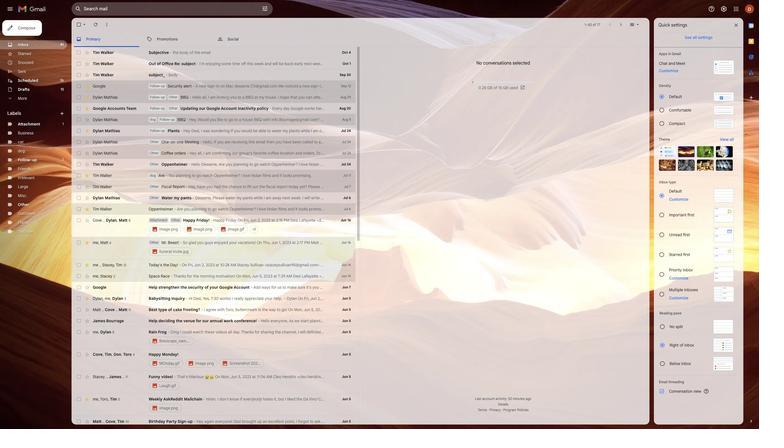 Task type: locate. For each thing, give the bounding box(es) containing it.
support image
[[709, 6, 715, 12]]

policies
[[517, 408, 529, 412]]

customize button for priority inbox
[[666, 275, 692, 281]]

that
[[290, 95, 298, 100]]

labels navigation
[[0, 18, 72, 429]]

22 row from the top
[[72, 304, 552, 315]]

for
[[399, 61, 404, 66], [196, 318, 201, 324]]

5 cell from the top
[[149, 374, 527, 391]]

the up re:
[[173, 50, 179, 55]]

0.25 gb of 15 gb used
[[479, 85, 518, 90]]

am
[[210, 95, 216, 100], [313, 128, 319, 133], [266, 195, 271, 200]]

of up the subject on the top left of the page
[[190, 50, 193, 55]]

help down the space
[[149, 285, 158, 290]]

1 vertical spatial next
[[341, 128, 349, 133]]

other left fiscal
[[150, 185, 159, 189]]

2 5, from the left
[[420, 374, 423, 379]]

cell for tim
[[149, 397, 328, 413]]

jun 14 for today's the day! -
[[341, 263, 351, 267]]

0 horizontal spatial please
[[213, 195, 225, 200]]

nolan for oppenheimer - are you planning to go watch oppenheimer? i love nolan films and it looks promising.
[[267, 207, 277, 212]]

7 for -
[[349, 285, 351, 289]]

are up dog are - you planning to go watch oppenheimer? i love nolan films and it looks promising.
[[219, 162, 225, 167]]

urgent
[[413, 61, 424, 66]]

other inside 'labels' navigation
[[18, 202, 29, 207]]

jul 24 for are
[[341, 162, 351, 166]]

2 vertical spatial love
[[259, 207, 266, 212]]

type inside row
[[158, 307, 167, 312]]

no left conversations
[[477, 60, 482, 66]]

row
[[72, 47, 356, 58], [72, 58, 437, 69], [72, 69, 356, 81], [72, 81, 356, 92], [72, 92, 356, 103], [72, 103, 356, 114], [72, 114, 356, 125], [72, 125, 406, 136], [72, 136, 356, 148], [72, 148, 356, 159], [72, 159, 402, 170], [72, 170, 356, 181], [72, 181, 358, 192], [72, 192, 356, 204], [72, 204, 356, 215], [72, 215, 356, 237], [72, 237, 356, 259], [72, 259, 356, 271], [72, 271, 356, 282], [72, 282, 356, 293], [72, 293, 356, 304], [72, 304, 552, 315], [72, 315, 356, 327], [72, 327, 356, 349], [72, 349, 356, 371], [72, 371, 527, 394], [72, 394, 356, 416], [72, 416, 356, 429]]

and up know.
[[330, 162, 336, 167]]

attachment up mr.
[[150, 218, 168, 222]]

16 row from the top
[[72, 215, 356, 237]]

customize down "priority inbox"
[[669, 276, 689, 281]]

6 dylan mathias from the top
[[93, 195, 120, 200]]

love up 'yet?' in the top left of the page
[[301, 162, 308, 167]]

email threading element
[[659, 380, 734, 384]]

conversation view
[[669, 389, 702, 394]]

orders
[[174, 151, 186, 156]]

other left 'coffee'
[[150, 151, 159, 155]]

no for no split
[[670, 324, 675, 329]]

inbox inside 'labels' navigation
[[18, 42, 29, 47]]

2 jun 5 from the top
[[342, 308, 351, 312]]

it up report
[[280, 173, 282, 178]]

help strengthen the security of your google account -
[[149, 285, 254, 290]]

0 vertical spatial 4
[[349, 50, 351, 55]]

bbq - hey, would you like to go to a house bbq with info.bourrage@gmail.com? best, jacob
[[178, 117, 341, 122]]

and for dog are - you planning to go watch oppenheimer? i love nolan films and it looks promising.
[[272, 173, 279, 178]]

1 vertical spatial watch
[[202, 173, 213, 178]]

films for dog are - you planning to go watch oppenheimer? i love nolan films and it looks promising.
[[263, 173, 271, 178]]

0 horizontal spatial 5,
[[238, 374, 241, 379]]

work
[[224, 318, 233, 324]]

see all settings button
[[659, 32, 739, 43]]

and right week
[[265, 61, 272, 66]]

water down the chance at the left of page
[[226, 195, 236, 200]]

cell for don
[[149, 352, 328, 369]]

12 inside me .. stacey , tim 12
[[123, 263, 126, 267]]

41
[[60, 43, 64, 47]]

video!
[[161, 374, 173, 379]]

cell containing happy monday!
[[149, 352, 328, 369]]

oppenheimer? for oppenheimer - are you planning to go watch oppenheimer? i love nolan films and it looks promising.
[[230, 207, 256, 212]]

2 row from the top
[[72, 58, 437, 69]]

my right water
[[174, 195, 180, 200]]

1 2023 from the left
[[242, 374, 251, 379]]

1 horizontal spatial starred
[[669, 252, 683, 257]]

0 vertical spatial type
[[669, 180, 676, 184]]

1 horizontal spatial while
[[301, 128, 310, 133]]

0 horizontal spatial am
[[267, 374, 272, 379]]

all,
[[202, 95, 207, 100]]

be left back
[[279, 61, 284, 66]]

1 horizontal spatial will
[[305, 195, 310, 200]]

can
[[306, 95, 313, 100]]

other fiscal report - hey, have you had the chance to fill out the fiscal report today yet? please let me know. thanks.
[[150, 184, 358, 189]]

no split
[[670, 324, 683, 329]]

mon, for on mon, jun 5, 2023 at 11:06 am cleo hendrix <cleo.hendrix93@gmail.com> wrote: very accurate
[[221, 374, 230, 379]]

2 vertical spatial a
[[328, 195, 331, 200]]

google accounts team
[[93, 106, 136, 111]]

am left cleo
[[267, 374, 272, 379]]

row containing google accounts team
[[72, 103, 356, 114]]

bourrage
[[106, 318, 124, 324]]

1 vertical spatial settings
[[698, 35, 713, 40]]

first for unread first
[[683, 232, 690, 237]]

love for dog are - you planning to go watch oppenheimer? i love nolan films and it looks promising.
[[243, 173, 251, 178]]

1 horizontal spatial it
[[296, 207, 298, 212]]

1 vertical spatial planning
[[176, 173, 191, 178]]

gb right 0.25
[[487, 85, 493, 90]]

while down out
[[254, 195, 263, 200]]

2023 left 11:06
[[242, 374, 251, 379]]

None checkbox
[[76, 106, 82, 111], [76, 128, 82, 134], [76, 139, 82, 145], [76, 150, 82, 156], [76, 162, 82, 167], [76, 195, 82, 201], [76, 206, 82, 212], [76, 218, 82, 223], [76, 240, 82, 246], [76, 262, 82, 268], [76, 285, 82, 290], [76, 307, 82, 313], [76, 318, 82, 324], [76, 397, 82, 402], [76, 419, 82, 424], [76, 106, 82, 111], [76, 128, 82, 134], [76, 139, 82, 145], [76, 150, 82, 156], [76, 162, 82, 167], [76, 195, 82, 201], [76, 206, 82, 212], [76, 218, 82, 223], [76, 240, 82, 246], [76, 262, 82, 268], [76, 285, 82, 290], [76, 307, 82, 313], [76, 318, 82, 324], [76, 397, 82, 402], [76, 419, 82, 424]]

2 gb from the left
[[503, 85, 509, 90]]

jun 5 for matt .. cove .. matt 11
[[342, 308, 351, 312]]

follow- left plants at left
[[150, 129, 161, 133]]

2 horizontal spatial am
[[313, 128, 319, 133]]

a for house
[[239, 117, 241, 122]]

other left happy friday! -
[[171, 218, 180, 222]]

0 vertical spatial jun 14
[[341, 263, 351, 267]]

2 vertical spatial 1
[[63, 122, 64, 126]]

promising. left warm
[[351, 162, 369, 167]]

0 vertical spatial happy
[[183, 218, 195, 223]]

2 cell from the top
[[149, 240, 328, 257]]

watch up fiscal
[[260, 162, 270, 167]]

oppenheimer? down other water my pants - desserie, please water my pants while i am away next week. i will write you a list. thanks!
[[230, 207, 256, 212]]

all inside button
[[730, 137, 734, 142]]

0 vertical spatial desserie,
[[201, 162, 218, 167]]

inbox
[[685, 343, 694, 348], [682, 361, 691, 366]]

6 inside me , matt 6
[[109, 241, 111, 245]]

type
[[669, 180, 676, 184], [158, 307, 167, 312]]

first for important first
[[688, 212, 695, 217]]

it for oppenheimer - are you planning to go watch oppenheimer? i love nolan films and it looks promising.
[[296, 207, 298, 212]]

30
[[347, 73, 351, 77]]

10 row from the top
[[72, 148, 356, 159]]

labels
[[7, 111, 21, 116]]

no conversations selected main content
[[72, 18, 650, 429]]

mon,
[[221, 374, 230, 379], [403, 374, 412, 379]]

customize button for chat and meet
[[656, 67, 682, 74]]

2 horizontal spatial films
[[320, 162, 329, 167]]

type for best
[[158, 307, 167, 312]]

6 row from the top
[[72, 103, 356, 114]]

Search mail text field
[[84, 6, 246, 12]]

aug left 20
[[340, 106, 346, 110]]

2 vertical spatial it
[[296, 207, 298, 212]]

no
[[477, 60, 482, 66], [670, 324, 675, 329]]

misc.
[[18, 193, 27, 198]]

dylan mathias for bbq - hello all, i am inviting you to a bbq at my house. i hope that you can attend. best, dylan
[[93, 95, 118, 100]]

please left let
[[308, 184, 320, 189]]

follow link to manage storage image
[[520, 85, 526, 91]]

.. for me .. stacey , tim 12
[[99, 262, 101, 267]]

other left "updating"
[[169, 106, 178, 110]]

james down the cove , tim , don , toro 4
[[109, 374, 121, 379]]

follow- inside follow-up plants - hey desi, i was wondering if you would be able to water my plants while i am on vacation next week. let me know! best, dylan
[[150, 129, 161, 133]]

2 vertical spatial promising.
[[309, 207, 328, 212]]

1 vertical spatial 1
[[350, 62, 351, 66]]

be
[[279, 61, 284, 66], [253, 128, 258, 133]]

cat link
[[18, 140, 24, 145]]

3 cell from the top
[[149, 329, 328, 346]]

1 gb from the left
[[487, 85, 493, 90]]

0 vertical spatial attachment
[[18, 122, 40, 127]]

1 5, from the left
[[238, 374, 241, 379]]

gmail image
[[18, 3, 48, 15]]

1 tim walker from the top
[[93, 50, 114, 55]]

0 vertical spatial 11
[[349, 173, 351, 178]]

21 row from the top
[[72, 293, 356, 304]]

1 vertical spatial 4
[[62, 202, 64, 207]]

lafayette
[[465, 374, 481, 379]]

at left 11:06
[[252, 374, 256, 379]]

best,
[[327, 95, 336, 100], [321, 117, 330, 122], [386, 128, 395, 133]]

watch for oppenheimer - are you planning to go watch oppenheimer? i love nolan films and it looks promising.
[[218, 207, 229, 212]]

2 help from the top
[[149, 318, 158, 324]]

3 row from the top
[[72, 69, 356, 81]]

other left mr.
[[150, 240, 159, 245]]

will left write
[[305, 195, 310, 200]]

1 vertical spatial dog
[[18, 148, 25, 154]]

happy left "monday!" at the left bottom of the page
[[149, 352, 161, 357]]

0 vertical spatial am
[[210, 95, 216, 100]]

tim walker for oct 4
[[93, 50, 114, 55]]

my left oct 1
[[337, 61, 342, 66]]

follow-up inside 'labels' navigation
[[18, 157, 37, 162]]

inbox right the right
[[685, 343, 694, 348]]

1 mon, from the left
[[221, 374, 230, 379]]

on mon, jun 5, 2023 at 11:06 am cleo hendrix <cleo.hendrix93@gmail.com> wrote: very accurate
[[214, 374, 387, 379]]

week
[[255, 61, 264, 66]]

1 cell from the top
[[149, 218, 328, 234]]

1 horizontal spatial nolan
[[267, 207, 277, 212]]

settings right quick
[[672, 22, 688, 28]]

laugh.gif
[[159, 383, 176, 388]]

17 row from the top
[[72, 237, 356, 259]]

customize for priority inbox
[[669, 276, 689, 281]]

1 help from the top
[[149, 285, 158, 290]]

coffee
[[162, 151, 173, 156]]

i down other water my pants - desserie, please water my pants while i am away next week. i will write you a list. thanks!
[[257, 207, 258, 212]]

jacob
[[330, 117, 341, 122]]

11 up thanks.
[[349, 173, 351, 178]]

0 vertical spatial inbox
[[18, 42, 29, 47]]

jul for are
[[343, 173, 348, 178]]

7 for fiscal report
[[349, 185, 351, 189]]

in
[[668, 52, 671, 56]]

1 dylan mathias from the top
[[93, 95, 118, 100]]

cove left 10 at the bottom of the page
[[106, 419, 115, 424]]

0 vertical spatial help
[[149, 285, 158, 290]]

love for oppenheimer - are you planning to go watch oppenheimer? i love nolan films and it looks promising.
[[259, 207, 266, 212]]

2 inside me , stacey 2
[[113, 274, 115, 278]]

best, right "know!" on the top
[[386, 128, 395, 133]]

15 row from the top
[[72, 204, 356, 215]]

oct
[[342, 50, 348, 55], [343, 62, 349, 66]]

4 tim walker from the top
[[93, 162, 114, 167]]

jun 5 for stacey .. james .. 11
[[342, 375, 351, 379]]

2 vertical spatial aug
[[342, 117, 348, 122]]

None checkbox
[[76, 22, 82, 27], [76, 50, 82, 55], [76, 61, 82, 67], [76, 72, 82, 78], [76, 83, 82, 89], [76, 95, 82, 100], [76, 117, 82, 122], [76, 173, 82, 178], [76, 184, 82, 190], [76, 273, 82, 279], [76, 296, 82, 301], [76, 329, 82, 335], [76, 352, 82, 357], [76, 374, 82, 380], [76, 22, 82, 27], [76, 50, 82, 55], [76, 61, 82, 67], [76, 72, 82, 78], [76, 83, 82, 89], [76, 95, 82, 100], [76, 117, 82, 122], [76, 173, 82, 178], [76, 184, 82, 190], [76, 273, 82, 279], [76, 296, 82, 301], [76, 329, 82, 335], [76, 352, 82, 357], [76, 374, 82, 380]]

<desserie.l73@gmail.com
[[482, 374, 527, 379]]

1 50 of 77
[[585, 23, 601, 27]]

.. up bourrage
[[116, 307, 118, 312]]

11 down the cove , tim , don , toro 4
[[126, 375, 128, 379]]

2 horizontal spatial planning
[[233, 162, 249, 167]]

4 dylan mathias from the top
[[93, 140, 118, 145]]

would
[[198, 117, 209, 122]]

best, left jacob
[[321, 117, 330, 122]]

sent
[[18, 69, 26, 74]]

26 row from the top
[[72, 371, 527, 394]]

starred inside 'labels' navigation
[[18, 51, 31, 56]]

inbox right below
[[682, 361, 691, 366]]

it down today
[[296, 207, 298, 212]]

up inside follow-up security alert -
[[161, 84, 165, 88]]

0 vertical spatial sep
[[340, 73, 346, 77]]

stacey for ,
[[100, 274, 112, 279]]

you
[[230, 95, 237, 100], [299, 95, 305, 100], [210, 117, 216, 122], [234, 128, 241, 133], [226, 162, 232, 167], [207, 184, 213, 189], [321, 195, 327, 200], [184, 207, 191, 212]]

mathias for bbq - hello all, i am inviting you to a bbq at my house. i hope that you can attend. best, dylan
[[104, 95, 118, 100]]

you left can
[[299, 95, 305, 100]]

1 horizontal spatial 2
[[113, 274, 115, 278]]

all inside button
[[693, 35, 697, 40]]

plans!
[[18, 220, 28, 225]]

1 vertical spatial inbox
[[659, 180, 668, 184]]

5 dylan mathias from the top
[[93, 151, 118, 156]]

all
[[693, 35, 697, 40], [730, 137, 734, 142]]

be left able
[[253, 128, 258, 133]]

films up fiscal
[[263, 173, 271, 178]]

jun
[[341, 218, 347, 222], [342, 240, 347, 245], [341, 263, 347, 267], [341, 274, 347, 278], [342, 285, 348, 289], [342, 296, 348, 301], [342, 308, 348, 312], [342, 319, 348, 323], [342, 330, 348, 334], [342, 352, 348, 357], [231, 374, 237, 379], [413, 374, 419, 379], [342, 375, 348, 379], [342, 397, 348, 401], [342, 419, 348, 424]]

at
[[255, 95, 258, 100], [252, 374, 256, 379], [434, 374, 438, 379]]

2 pants from the left
[[243, 195, 253, 200]]

1 vertical spatial no
[[670, 324, 675, 329]]

0 vertical spatial 1
[[585, 23, 586, 27]]

😭 image
[[205, 375, 209, 380]]

jul 6 down jul 7
[[343, 196, 351, 200]]

2 mon, from the left
[[403, 374, 412, 379]]

1 vertical spatial attachment
[[150, 218, 168, 222]]

tim walker for jul 24
[[93, 162, 114, 167]]

am left away
[[266, 195, 271, 200]]

23 row from the top
[[72, 315, 356, 327]]

2 tim walker from the top
[[93, 61, 114, 66]]

oppenheimer? up the chance at the left of page
[[214, 173, 240, 178]]

2023 for 10:54
[[424, 374, 433, 379]]

hey, left have
[[189, 184, 196, 189]]

1 am from the left
[[267, 374, 272, 379]]

it for dog are - you planning to go watch oppenheimer? i love nolan films and it looks promising.
[[280, 173, 282, 178]]

.. down me , toro , tim 5 at bottom
[[103, 419, 105, 424]]

and inside chat and meet customize
[[669, 61, 676, 66]]

details link
[[498, 402, 509, 407]]

2 dylan mathias from the top
[[93, 117, 118, 122]]

2 vertical spatial 4
[[133, 352, 135, 357]]

2 horizontal spatial on
[[546, 307, 552, 312]]

oct up oct 1
[[342, 50, 348, 55]]

oppenheimer down water
[[149, 207, 173, 212]]

irrelevant link
[[18, 175, 35, 180]]

2 2023 from the left
[[424, 374, 433, 379]]

19 row from the top
[[72, 271, 356, 282]]

chat and meet customize
[[659, 61, 686, 73]]

1 14 from the top
[[348, 263, 351, 267]]

11 inside matt .. cove .. matt 11
[[129, 308, 131, 312]]

oct for out of office re: subject - i'm enjoying some time off this week and will be back early next week. during my absence, please contact teddy for any urgent needs.
[[343, 62, 349, 66]]

am for 10:54
[[449, 374, 455, 379]]

films down away
[[278, 207, 287, 212]]

search mail image
[[73, 4, 83, 14]]

i left hope
[[278, 95, 279, 100]]

1 vertical spatial nolan
[[252, 173, 262, 178]]

1 vertical spatial hey,
[[189, 184, 196, 189]]

6 tim walker from the top
[[93, 184, 112, 189]]

2 horizontal spatial 8
[[349, 117, 351, 122]]

program policies link
[[504, 408, 529, 412]]

no inside main content
[[477, 60, 482, 66]]

2 horizontal spatial nolan
[[309, 162, 319, 167]]

0 horizontal spatial 1
[[63, 122, 64, 126]]

jul 24 for -
[[342, 140, 351, 144]]

0 vertical spatial while
[[301, 128, 310, 133]]

7 tim walker from the top
[[93, 207, 112, 212]]

1 horizontal spatial no
[[670, 324, 675, 329]]

me , dylan 8
[[93, 330, 114, 335]]

customize up important
[[669, 197, 689, 202]]

1 vertical spatial jun 14
[[341, 274, 351, 278]]

None search field
[[72, 2, 273, 16]]

cell containing mr. beast!
[[149, 240, 328, 257]]

am left desi
[[449, 374, 455, 379]]

1 jun 5 from the top
[[342, 296, 351, 301]]

7 jun 5 from the top
[[342, 397, 351, 401]]

starred for starred link
[[18, 51, 31, 56]]

customize button
[[656, 67, 682, 74], [666, 196, 692, 203], [666, 275, 692, 281], [666, 295, 692, 301]]

2 vertical spatial week.
[[291, 195, 302, 200]]

help for help strengthen the security of your google account -
[[149, 285, 158, 290]]

on
[[320, 128, 324, 133]]

1 horizontal spatial watch
[[218, 207, 229, 212]]

1 vertical spatial water
[[226, 195, 236, 200]]

cell
[[149, 218, 328, 234], [149, 240, 328, 257], [149, 329, 328, 346], [149, 352, 328, 369], [149, 374, 527, 391], [149, 397, 328, 413]]

😄 image
[[209, 375, 214, 380]]

planning for you
[[176, 173, 191, 178]]

enjoying
[[206, 61, 221, 66]]

pane
[[674, 311, 682, 315]]

0 vertical spatial starred
[[18, 51, 31, 56]]

2023 for 11:06
[[242, 374, 251, 379]]

2 14 from the top
[[348, 274, 351, 278]]

cell containing funny video!
[[149, 374, 527, 391]]

dylan mathias for other water my pants - desserie, please water my pants while i am away next week. i will write you a list. thanks!
[[93, 195, 120, 200]]

5 for matt .. cove .. matt 11
[[349, 308, 351, 312]]

was
[[203, 128, 210, 133]]

hey,
[[189, 117, 197, 122], [189, 184, 196, 189]]

all right view
[[730, 137, 734, 142]]

aug for bbq - hello all, i am inviting you to a bbq at my house. i hope that you can attend. best, dylan
[[341, 95, 347, 99]]

quick
[[659, 22, 670, 28]]

toggle split pane mode image
[[630, 22, 635, 27]]

looks for oppenheimer - are you planning to go watch oppenheimer? i love nolan films and it looks promising.
[[299, 207, 308, 212]]

desserie, up had
[[201, 162, 218, 167]]

promising.
[[351, 162, 369, 167], [293, 173, 312, 178], [309, 207, 328, 212]]

follow-up link
[[18, 157, 37, 162]]

1 vertical spatial happy
[[149, 352, 161, 357]]

reading pane element
[[660, 311, 734, 315]]

2 vertical spatial 11
[[126, 375, 128, 379]]

last
[[475, 397, 482, 401]]

and down today
[[288, 207, 295, 212]]

0 horizontal spatial films
[[263, 173, 271, 178]]

row containing dylan
[[72, 293, 356, 304]]

0 horizontal spatial starred
[[18, 51, 31, 56]]

2 am from the left
[[449, 374, 455, 379]]

8 inside cove .. dylan , matt 8
[[129, 218, 131, 222]]

2 vertical spatial inbox
[[683, 267, 693, 272]]

1 vertical spatial 16
[[348, 240, 351, 245]]

1 vertical spatial default
[[669, 189, 682, 194]]

14 for today's the day! -
[[348, 263, 351, 267]]

theme element
[[659, 137, 670, 142]]

jun 14 for space race -
[[341, 274, 351, 278]]

1 jun 14 from the top
[[341, 263, 351, 267]]

0 vertical spatial water
[[272, 128, 282, 133]]

1 vertical spatial best,
[[321, 117, 330, 122]]

toro down stacey .. james .. 11
[[100, 397, 108, 402]]

6 cell from the top
[[149, 397, 328, 413]]

customize for default
[[669, 197, 689, 202]]

image.gif
[[228, 227, 244, 232]]

to left fill
[[243, 184, 246, 189]]

3 dylan mathias from the top
[[93, 128, 120, 133]]

nolan for dog are - you planning to go watch oppenheimer? i love nolan films and it looks promising.
[[252, 173, 262, 178]]

2 vertical spatial nolan
[[267, 207, 277, 212]]

watch for dog are - you planning to go watch oppenheimer? i love nolan films and it looks promising.
[[202, 173, 213, 178]]

2 horizontal spatial it
[[337, 162, 340, 167]]

walker for jul 11
[[100, 173, 112, 178]]

view
[[694, 389, 702, 394]]

· down details link
[[502, 408, 503, 412]]

5
[[349, 296, 351, 301], [349, 308, 351, 312], [349, 319, 351, 323], [349, 330, 351, 334], [349, 352, 351, 357], [349, 375, 351, 379], [349, 397, 351, 401], [118, 397, 120, 401], [349, 419, 351, 424]]

dylan mathias for other one-on-one meeting -
[[93, 140, 118, 145]]

other inside other oppenheimer - hello desserie, are you planning to go watch oppenheimer? i love nolan films and it looks promising. warm wishes, tim
[[150, 162, 159, 166]]

0 horizontal spatial for
[[196, 318, 201, 324]]

6 jun 5 from the top
[[342, 375, 351, 379]]

9 row from the top
[[72, 136, 356, 148]]

a
[[242, 95, 245, 100], [239, 117, 241, 122], [328, 195, 331, 200]]

1 horizontal spatial a
[[242, 95, 245, 100]]

0 vertical spatial no
[[477, 60, 482, 66]]

26
[[60, 78, 64, 82]]

1 horizontal spatial are
[[177, 207, 183, 212]]

dog are - you planning to go watch oppenheimer? i love nolan films and it looks promising.
[[150, 173, 312, 178]]

11 row from the top
[[72, 159, 402, 170]]

2 inside 'labels' navigation
[[62, 158, 64, 162]]

5 for me , dylan 8
[[349, 330, 351, 334]]

3 tim walker from the top
[[93, 72, 114, 77]]

right
[[670, 343, 679, 348]]

jul 6
[[343, 196, 351, 200], [344, 207, 351, 211]]

dylan mathias for other coffee orders -
[[93, 151, 118, 156]]

planning right the you at the top left of the page
[[176, 173, 191, 178]]

tim walker for jul 7
[[93, 184, 112, 189]]

it
[[337, 162, 340, 167], [280, 173, 282, 178], [296, 207, 298, 212]]

.. for matt .. cove , tim 10
[[103, 419, 105, 424]]

oppenheimer? for dog are - you planning to go watch oppenheimer? i love nolan films and it looks promising.
[[214, 173, 240, 178]]

advanced search options image
[[259, 3, 271, 14]]

mathias for other coffee orders -
[[104, 151, 118, 156]]

display density element
[[659, 84, 734, 88]]

20 row from the top
[[72, 282, 356, 293]]

.. up me , toro , tim 5 at bottom
[[106, 374, 108, 379]]

view all button
[[717, 136, 738, 143]]

ago
[[526, 397, 532, 401]]

on for on mon, jun 5, 2023 at 11:06 am cleo hendrix <cleo.hendrix93@gmail.com> wrote: very accurate
[[215, 374, 220, 379]]

0 horizontal spatial no
[[477, 60, 482, 66]]

tab list
[[744, 18, 759, 409], [72, 31, 650, 47]]

jul for plants
[[341, 129, 346, 133]]

follow- up friends
[[18, 157, 32, 162]]

2 vertical spatial watch
[[218, 207, 229, 212]]

will
[[273, 61, 278, 66], [305, 195, 310, 200]]

cell containing happy friday!
[[149, 218, 328, 234]]

at for on mon, jun 5, 2023 at 10:54 am desi lafayette <desserie.l73@gmail.com
[[434, 374, 438, 379]]

selected
[[513, 60, 530, 66]]

0 horizontal spatial gb
[[487, 85, 493, 90]]

4 cell from the top
[[149, 352, 328, 369]]

inbox for inbox
[[18, 42, 29, 47]]

account
[[221, 106, 237, 111], [234, 285, 250, 290]]

0 horizontal spatial mon,
[[221, 374, 230, 379]]

0 horizontal spatial all
[[693, 35, 697, 40]]

aug for bbq - hey, would you like to go to a house bbq with info.bourrage@gmail.com? best, jacob
[[342, 117, 348, 122]]

follow-up
[[150, 95, 165, 99], [150, 106, 165, 110], [160, 117, 175, 122], [18, 157, 37, 162]]

jul for one-on-one meeting
[[342, 140, 346, 144]]

5,
[[238, 374, 241, 379], [420, 374, 423, 379]]

1 · from the left
[[488, 408, 489, 412]]

1 horizontal spatial ·
[[502, 408, 503, 412]]

aug left 29
[[341, 95, 347, 99]]

vacation
[[325, 128, 340, 133]]

4 jun 5 from the top
[[342, 330, 351, 334]]

are up happy friday! -
[[177, 207, 183, 212]]

inbox for inbox type
[[659, 180, 668, 184]]

other down follow-up security alert -
[[169, 95, 178, 99]]

other left one-
[[150, 140, 159, 144]]

.. for matt .. cove .. matt 11
[[102, 307, 104, 312]]

stacey down me .. stacey , tim 12
[[100, 274, 112, 279]]

4
[[349, 50, 351, 55], [62, 202, 64, 207], [133, 352, 135, 357]]

1 horizontal spatial love
[[259, 207, 266, 212]]

next right away
[[283, 195, 290, 200]]

13 row from the top
[[72, 181, 358, 192]]

birthday
[[149, 419, 165, 424]]

8 jun 5 from the top
[[342, 419, 351, 424]]

6
[[349, 196, 351, 200], [349, 207, 351, 211], [109, 241, 111, 245]]

oct up sep 30
[[343, 62, 349, 66]]

1 vertical spatial jul 6
[[344, 207, 351, 211]]

0 horizontal spatial 2023
[[242, 374, 251, 379]]

stacey up me , stacey 2
[[102, 262, 114, 267]]

24 for -
[[347, 140, 351, 144]]

1 horizontal spatial inbox
[[659, 180, 668, 184]]

jun 5 for dylan , me , dylan 3
[[342, 296, 351, 301]]

0 vertical spatial it
[[337, 162, 340, 167]]

5, left 11:06
[[238, 374, 241, 379]]

cell containing weekly askreddit mailchain
[[149, 397, 328, 413]]

jun 5 for me , toro , tim 5
[[342, 397, 351, 401]]

priority
[[669, 267, 682, 272]]

,
[[117, 218, 118, 223], [98, 240, 99, 245], [114, 262, 115, 267], [98, 274, 99, 279], [103, 296, 104, 301], [110, 296, 111, 301], [98, 330, 99, 335], [103, 352, 104, 357], [112, 352, 113, 357], [121, 352, 122, 357], [98, 397, 99, 402], [108, 397, 109, 402], [115, 419, 116, 424]]

2 horizontal spatial a
[[328, 195, 331, 200]]

customize button down multiple
[[666, 295, 692, 301]]

1 inside 'labels' navigation
[[63, 122, 64, 126]]

dylan mathias for follow-up plants - hey desi, i was wondering if you would be able to water my plants while i am on vacation next week. let me know! best, dylan
[[93, 128, 120, 133]]

happy left friday! on the left of page
[[183, 218, 195, 223]]

1 vertical spatial oct
[[343, 62, 349, 66]]

gb
[[487, 85, 493, 90], [503, 85, 509, 90]]

venue
[[183, 318, 195, 324]]

social tab
[[213, 31, 284, 47]]

.. up james bourrage
[[102, 307, 104, 312]]

chat
[[659, 61, 668, 66]]

for right venue
[[196, 318, 201, 324]]

quick settings
[[659, 22, 688, 28]]

14 for space race -
[[348, 274, 351, 278]]

0 horizontal spatial a
[[239, 117, 241, 122]]

5 tim walker from the top
[[93, 173, 112, 178]]

customize button up important
[[666, 196, 692, 203]]

more image
[[104, 22, 110, 27]]

0 horizontal spatial water
[[226, 195, 236, 200]]

love up fill
[[243, 173, 251, 178]]

our up would
[[199, 106, 206, 111]]

other inside the other mr. beast! -
[[150, 240, 159, 245]]

of left 77
[[593, 23, 596, 27]]

on
[[546, 307, 552, 312], [215, 374, 220, 379], [397, 374, 402, 379]]

2 jun 14 from the top
[[341, 274, 351, 278]]

other inside other one-on-one meeting -
[[150, 140, 159, 144]]

follow- inside follow-up security alert -
[[150, 84, 161, 88]]

1 horizontal spatial settings
[[698, 35, 713, 40]]

policy
[[257, 106, 269, 111]]

films for oppenheimer - are you planning to go watch oppenheimer? i love nolan films and it looks promising.
[[278, 207, 287, 212]]



Task type: vqa. For each thing, say whether or not it's contained in the screenshot.


Task type: describe. For each thing, give the bounding box(es) containing it.
scheduled link
[[18, 78, 38, 83]]

help for help deciding the venue for our annual work conference! -
[[149, 318, 158, 324]]

me , stacey 2
[[93, 274, 115, 279]]

5 jun 5 from the top
[[342, 352, 351, 357]]

of left 15
[[494, 85, 498, 90]]

any
[[405, 61, 412, 66]]

up inside follow-up plants - hey desi, i was wondering if you would be able to water my plants while i am on vacation next week. let me know! best, dylan
[[161, 129, 165, 133]]

jun 5 for me , dylan 8
[[342, 330, 351, 334]]

sep for tim walker
[[340, 73, 346, 77]]

0 vertical spatial planning
[[233, 162, 249, 167]]

starred for starred first
[[669, 252, 683, 257]]

to left house
[[234, 117, 238, 122]]

updating our google account inactivity policy -
[[181, 106, 273, 111]]

go right the like
[[229, 117, 233, 122]]

settings image
[[721, 6, 728, 12]]

please
[[360, 61, 372, 66]]

primary tab
[[72, 31, 142, 47]]

5 for stacey .. james .. 11
[[349, 375, 351, 379]]

customize button for multiple inboxes
[[666, 295, 692, 301]]

you right the inviting
[[230, 95, 237, 100]]

write
[[311, 195, 320, 200]]

customize button for default
[[666, 196, 692, 203]]

12 row from the top
[[72, 170, 356, 181]]

view all
[[720, 137, 734, 142]]

3 jun 5 from the top
[[342, 319, 351, 323]]

main menu image
[[7, 6, 13, 12]]

annual
[[210, 318, 223, 324]]

0 vertical spatial inbox
[[685, 343, 694, 348]]

cat
[[18, 140, 24, 145]]

important first
[[669, 212, 695, 217]]

cell for 11
[[149, 374, 527, 391]]

of left your
[[205, 285, 209, 290]]

25 row from the top
[[72, 349, 356, 371]]

google up google accounts team
[[93, 84, 106, 89]]

0 vertical spatial dog
[[150, 117, 156, 122]]

the right out
[[259, 184, 265, 189]]

1 vertical spatial account
[[234, 285, 250, 290]]

to right the you at the top left of the page
[[192, 173, 196, 178]]

1 vertical spatial please
[[213, 195, 225, 200]]

attachment inside no conversations selected main content
[[150, 218, 168, 222]]

you left had
[[207, 184, 213, 189]]

me .. stacey , tim 12
[[93, 262, 126, 267]]

walker for oct 4
[[101, 50, 114, 55]]

2 default from the top
[[669, 189, 682, 194]]

inbox type
[[659, 180, 676, 184]]

77
[[597, 23, 601, 27]]

on for on mon, jun 5, 2023 at 10:54 am desi lafayette <desserie.l73@gmail.com
[[397, 374, 402, 379]]

16 for other mr. beast! -
[[348, 240, 351, 245]]

image.png up the other mr. beast! - on the left
[[159, 227, 178, 232]]

had
[[214, 184, 221, 189]]

5 row from the top
[[72, 92, 356, 103]]

breviceps_namaquensis.jpg
[[159, 339, 209, 344]]

1 vertical spatial while
[[254, 195, 263, 200]]

up inside 'labels' navigation
[[32, 157, 37, 162]]

24 for desi,
[[347, 129, 351, 133]]

unread
[[669, 232, 682, 237]]

5 inside me , toro , tim 5
[[118, 397, 120, 401]]

2 horizontal spatial next
[[341, 128, 349, 133]]

28 row from the top
[[72, 416, 356, 429]]

0 vertical spatial best,
[[327, 95, 336, 100]]

the left day!
[[163, 263, 169, 268]]

1 vertical spatial our
[[202, 318, 209, 324]]

1 horizontal spatial 1
[[350, 62, 351, 66]]

know!
[[374, 128, 385, 133]]

0 horizontal spatial james
[[93, 318, 105, 324]]

the right had
[[222, 184, 228, 189]]

during
[[324, 61, 336, 66]]

jul for oppenheimer
[[341, 162, 346, 166]]

0 vertical spatial promising.
[[351, 162, 369, 167]]

bbq left with
[[254, 117, 262, 122]]

labels heading
[[7, 111, 59, 116]]

some
[[222, 61, 231, 66]]

split
[[676, 324, 683, 329]]

5, for 10:54
[[420, 374, 423, 379]]

right of inbox
[[670, 343, 694, 348]]

account
[[483, 397, 495, 401]]

frog
[[158, 330, 167, 335]]

dog inside 'labels' navigation
[[18, 148, 25, 154]]

1 vertical spatial hello
[[191, 162, 200, 167]]

row containing stacey
[[72, 371, 527, 394]]

house.
[[265, 95, 277, 100]]

1 horizontal spatial next
[[304, 61, 312, 66]]

deciding
[[159, 318, 175, 324]]

2 vertical spatial stacey
[[93, 374, 105, 379]]

you left the like
[[210, 117, 216, 122]]

image.png up 😭 image
[[195, 361, 214, 366]]

1 row from the top
[[72, 47, 356, 58]]

0 vertical spatial be
[[279, 61, 284, 66]]

the left venue
[[176, 318, 182, 324]]

1 for 1 50 of 77
[[585, 23, 586, 27]]

early
[[294, 61, 303, 66]]

0 vertical spatial love
[[301, 162, 308, 167]]

walker for jul 6
[[100, 207, 112, 212]]

0 vertical spatial will
[[273, 61, 278, 66]]

very
[[362, 374, 370, 379]]

tim walker for jul 11
[[93, 173, 112, 178]]

16 for happy friday! -
[[348, 218, 351, 222]]

you up happy friday! -
[[184, 207, 191, 212]]

dog inside dog are - you planning to go watch oppenheimer? i love nolan films and it looks promising.
[[150, 173, 156, 178]]

cove up me , matt 6
[[93, 218, 102, 223]]

stacey .. james .. 11
[[93, 374, 128, 379]]

0 vertical spatial oppenheimer
[[162, 162, 188, 167]]

you right if
[[234, 128, 241, 133]]

of left cake
[[168, 307, 172, 312]]

subject
[[182, 61, 196, 66]]

tab list containing primary
[[72, 31, 650, 47]]

24 row from the top
[[72, 327, 356, 349]]

large
[[18, 184, 28, 189]]

8 inside me , dylan 8
[[112, 330, 114, 334]]

your
[[210, 285, 218, 290]]

cake
[[173, 307, 182, 312]]

1 vertical spatial 6
[[349, 207, 351, 211]]

of right the right
[[680, 343, 684, 348]]

8 row from the top
[[72, 125, 406, 136]]

important
[[669, 212, 687, 217]]

you right write
[[321, 195, 327, 200]]

0 horizontal spatial body
[[169, 72, 178, 77]]

follow- right team
[[150, 106, 161, 110]]

1 vertical spatial inbox
[[682, 361, 691, 366]]

subjective
[[149, 50, 169, 55]]

i down 'yet?' in the top left of the page
[[303, 195, 304, 200]]

7 row from the top
[[72, 114, 356, 125]]

1 vertical spatial aug
[[340, 106, 346, 110]]

other inside other water my pants - desserie, please water my pants while i am away next week. i will write you a list. thanks!
[[150, 196, 159, 200]]

walker for jul 24
[[101, 162, 114, 167]]

0 horizontal spatial am
[[210, 95, 216, 100]]

to up the inactivity
[[238, 95, 241, 100]]

1 horizontal spatial toro
[[123, 352, 132, 357]]

5 for matt .. cove , tim 10
[[349, 419, 351, 424]]

24 for are
[[347, 162, 351, 166]]

2 horizontal spatial inbox
[[683, 267, 693, 272]]

google up the like
[[207, 106, 220, 111]]

i left the on
[[311, 128, 312, 133]]

and for out of office re: subject - i'm enjoying some time off this week and will be back early next week. during my absence, please contact teddy for any urgent needs.
[[265, 61, 272, 66]]

bbq up the inactivity
[[246, 95, 254, 100]]

.. down the cove , tim , don , toro 4
[[122, 374, 124, 379]]

don
[[114, 352, 121, 357]]

i up the chance at the left of page
[[241, 173, 242, 178]]

happy for happy friday! -
[[183, 218, 195, 223]]

happy for happy monday!
[[149, 352, 161, 357]]

0 vertical spatial 12
[[348, 84, 351, 88]]

50
[[588, 23, 592, 27]]

go up out
[[254, 162, 259, 167]]

below
[[670, 361, 681, 366]]

terms link
[[478, 408, 487, 412]]

14 row from the top
[[72, 192, 356, 204]]

2 vertical spatial next
[[283, 195, 290, 200]]

let
[[321, 184, 326, 189]]

mathias for follow-up plants - hey desi, i was wondering if you would be able to water my plants while i am on vacation next week. let me know! best, dylan
[[105, 128, 120, 133]]

dog link
[[18, 148, 25, 154]]

help deciding the venue for our annual work conference! -
[[149, 318, 261, 324]]

0 vertical spatial our
[[199, 106, 206, 111]]

2 horizontal spatial are
[[219, 162, 225, 167]]

bbq up hey
[[178, 117, 186, 122]]

cove , tim , don , toro 4
[[93, 352, 135, 357]]

all for see
[[693, 35, 697, 40]]

email
[[201, 50, 211, 55]]

terms
[[478, 408, 487, 412]]

0 vertical spatial week.
[[313, 61, 323, 66]]

at for on mon, jun 5, 2023 at 11:06 am cleo hendrix <cleo.hendrix93@gmail.com> wrote: very accurate
[[252, 374, 256, 379]]

18 row from the top
[[72, 259, 356, 271]]

1 horizontal spatial tab list
[[744, 18, 759, 409]]

attachment inside 'labels' navigation
[[18, 122, 40, 127]]

and for oppenheimer - are you planning to go watch oppenheimer? i love nolan films and it looks promising.
[[288, 207, 295, 212]]

promising. for oppenheimer - are you planning to go watch oppenheimer? i love nolan films and it looks promising.
[[309, 207, 328, 212]]

inbox type element
[[659, 180, 734, 184]]

i left was
[[201, 128, 202, 133]]

matt .. cove , tim 10
[[93, 419, 129, 424]]

i right all, on the left of page
[[208, 95, 209, 100]]

mathias for other one-on-one meeting -
[[104, 140, 118, 145]]

sep 30
[[340, 73, 351, 77]]

0.25
[[479, 85, 487, 90]]

1 horizontal spatial body
[[180, 50, 189, 55]]

the left email on the top left of the page
[[194, 50, 200, 55]]

google left the accounts
[[93, 106, 106, 111]]

1 vertical spatial desserie,
[[195, 195, 212, 200]]

2 horizontal spatial 11
[[349, 173, 351, 178]]

jun 16 for other mr. beast! -
[[342, 240, 351, 245]]

- that's hilarious
[[173, 374, 205, 379]]

oppenheimer - are you planning to go watch oppenheimer? i love nolan films and it looks promising.
[[149, 207, 328, 212]]

27 row from the top
[[72, 394, 356, 416]]

follow- inside 'labels' navigation
[[18, 157, 32, 162]]

walker for oct 1
[[101, 61, 114, 66]]

0 vertical spatial hey,
[[189, 117, 197, 122]]

invite.jpg
[[173, 249, 189, 254]]

0 vertical spatial films
[[320, 162, 329, 167]]

jul for coffee orders
[[342, 151, 346, 155]]

0 vertical spatial hello
[[192, 95, 201, 100]]

0 vertical spatial nolan
[[309, 162, 319, 167]]

more
[[18, 96, 27, 101]]

tim walker for oct 1
[[93, 61, 114, 66]]

looks for dog are - you planning to go watch oppenheimer? i love nolan films and it looks promising.
[[283, 173, 292, 178]]

mathias for other water my pants - desserie, please water my pants while i am away next week. i will write you a list. thanks!
[[105, 195, 120, 200]]

4 row from the top
[[72, 81, 356, 92]]

mr.
[[162, 240, 167, 245]]

2 · from the left
[[502, 408, 503, 412]]

cell for matt
[[149, 218, 328, 234]]

1 vertical spatial be
[[253, 128, 258, 133]]

cell containing rain frog
[[149, 329, 328, 346]]

today's
[[149, 263, 162, 268]]

snoozed
[[18, 60, 33, 65]]

2 horizontal spatial watch
[[260, 162, 270, 167]]

0 horizontal spatial toro
[[100, 397, 108, 402]]

1 vertical spatial for
[[196, 318, 201, 324]]

11 inside stacey .. james .. 11
[[126, 375, 128, 379]]

bbq down 'alert'
[[181, 95, 189, 100]]

babysitting
[[149, 296, 170, 301]]

of right out in the left top of the page
[[157, 61, 161, 66]]

happy monday! link
[[149, 352, 325, 357]]

at up policy
[[255, 95, 258, 100]]

able
[[259, 128, 266, 133]]

promotions
[[157, 36, 178, 42]]

image.png down askreddit
[[159, 406, 178, 411]]

customize inside chat and meet customize
[[659, 68, 679, 73]]

jun 5 for matt .. cove , tim 10
[[342, 419, 351, 424]]

youtube link
[[18, 229, 33, 234]]

plants
[[168, 128, 180, 133]]

accounts
[[107, 106, 125, 111]]

0 vertical spatial jul 6
[[343, 196, 351, 200]]

0 vertical spatial 6
[[349, 196, 351, 200]]

cove down dylan , me , dylan 3
[[105, 307, 115, 312]]

1 default from the top
[[669, 94, 682, 99]]

to up fill
[[250, 162, 253, 167]]

refresh image
[[93, 22, 98, 27]]

go up happy friday! -
[[212, 207, 217, 212]]

1 vertical spatial are
[[159, 173, 165, 178]]

meeting
[[185, 140, 199, 145]]

5, for 11:06
[[238, 374, 241, 379]]

4 inside the cove , tim , don , toro 4
[[133, 352, 135, 357]]

fiscal
[[266, 184, 276, 189]]

minutes
[[513, 397, 525, 401]]

other water my pants - desserie, please water my pants while i am away next week. i will write you a list. thanks!
[[150, 195, 352, 200]]

askreddit
[[163, 397, 183, 402]]

attachment link
[[18, 122, 40, 127]]

sep for google
[[341, 84, 347, 88]]

this
[[247, 61, 254, 66]]

more button
[[0, 94, 67, 103]]

the left security
[[181, 285, 187, 290]]

party
[[166, 419, 177, 424]]

sep 12
[[341, 84, 351, 88]]

other inside other coffee orders -
[[150, 151, 159, 155]]

matt .. cove .. matt 11
[[93, 307, 131, 312]]

thanks.
[[344, 184, 358, 189]]

promotions tab
[[142, 31, 213, 47]]

my left house.
[[259, 95, 264, 100]]

friends
[[18, 166, 31, 171]]

5 for me , toro , tim 5
[[349, 397, 351, 401]]

rain
[[149, 330, 157, 335]]

large link
[[18, 184, 28, 189]]

security
[[168, 84, 183, 89]]

2 vertical spatial am
[[266, 195, 271, 200]]

follow-up up plants at left
[[160, 117, 175, 122]]

to up friday! on the left of page
[[208, 207, 211, 212]]

james bourrage
[[93, 318, 124, 324]]

my left plants
[[283, 128, 288, 133]]

quick settings element
[[659, 22, 688, 32]]

settings inside button
[[698, 35, 713, 40]]

to right the like
[[224, 117, 228, 122]]

planning for you
[[192, 207, 207, 212]]

walker for jul 7
[[100, 184, 112, 189]]

compose button
[[2, 20, 42, 36]]

2 vertical spatial best,
[[386, 128, 395, 133]]

follow- up plants at left
[[160, 117, 171, 122]]

1 vertical spatial oppenheimer
[[149, 207, 173, 212]]

stacey for ..
[[102, 262, 114, 267]]

i up 'yet?' in the top left of the page
[[299, 162, 300, 167]]

follow- down follow-up security alert -
[[150, 95, 161, 99]]

wondering
[[211, 128, 230, 133]]

0 horizontal spatial settings
[[672, 22, 688, 28]]

0 vertical spatial looks
[[341, 162, 350, 167]]

cove left don
[[93, 352, 103, 357]]

type for inbox
[[669, 180, 676, 184]]

1 horizontal spatial james
[[109, 374, 121, 379]]

am for 11:06
[[267, 374, 272, 379]]

5 for dylan , me , dylan 3
[[349, 296, 351, 301]]

follow-up down follow-up security alert -
[[150, 95, 165, 99]]

i left away
[[264, 195, 265, 200]]

apps
[[659, 52, 668, 56]]

best type of cake frosting?
[[149, 307, 200, 312]]

google right your
[[219, 285, 233, 290]]

other oppenheimer - hello desserie, are you planning to go watch oppenheimer? i love nolan films and it looks promising. warm wishes, tim
[[150, 162, 402, 167]]

+2 button
[[252, 226, 256, 232]]

0 vertical spatial oppenheimer?
[[271, 162, 298, 167]]

you up dog are - you planning to go watch oppenheimer? i love nolan films and it looks promising.
[[226, 162, 232, 167]]

oct for subjective - the body of the email
[[342, 50, 348, 55]]

follow-up right team
[[150, 106, 165, 110]]

privacy link
[[490, 408, 501, 412]]

1 vertical spatial week.
[[350, 128, 360, 133]]

jul for fiscal report
[[344, 185, 348, 189]]

tim walker for jul 6
[[93, 207, 112, 212]]

my up oppenheimer - are you planning to go watch oppenheimer? i love nolan films and it looks promising.
[[237, 195, 242, 200]]

4 inside 'labels' navigation
[[62, 202, 64, 207]]

a for bbq
[[242, 95, 245, 100]]

0 vertical spatial for
[[399, 61, 404, 66]]

row containing james bourrage
[[72, 315, 356, 327]]

1 vertical spatial am
[[313, 128, 319, 133]]

1 pants from the left
[[181, 195, 192, 200]]

1 for 1
[[63, 122, 64, 126]]

other inside other fiscal report - hey, have you had the chance to fill out the fiscal report today yet? please let me know. thanks.
[[150, 185, 159, 189]]

jun 16 for happy friday! -
[[341, 218, 351, 222]]

teddy
[[387, 61, 398, 66]]

me , toro , tim 5
[[93, 397, 120, 402]]

older image
[[619, 22, 624, 27]]

go up have
[[197, 173, 201, 178]]

image.png down friday! on the left of page
[[194, 227, 212, 232]]

google down me , stacey 2
[[93, 285, 106, 290]]

0 vertical spatial please
[[308, 184, 320, 189]]

0 vertical spatial account
[[221, 106, 237, 111]]

all for view
[[730, 137, 734, 142]]

aug 20
[[340, 106, 351, 110]]

to right able
[[267, 128, 271, 133]]



